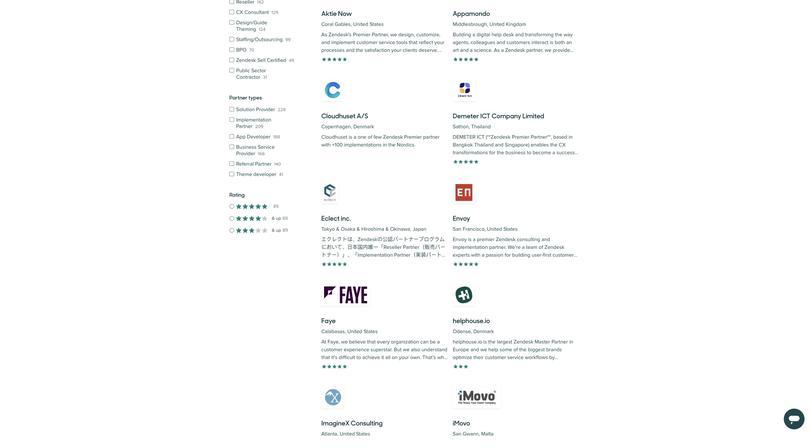 Task type: vqa. For each thing, say whether or not it's contained in the screenshot.


Task type: describe. For each thing, give the bounding box(es) containing it.
demeter ict company limited sathon, thailand
[[453, 111, 545, 130]]

every
[[377, 339, 390, 345]]

okinawa,
[[391, 226, 412, 232]]

guide
[[405, 370, 418, 376]]

francisco,
[[463, 226, 486, 232]]

sathon,
[[453, 123, 470, 130]]

that's
[[423, 354, 436, 361]]

cloudhuset is a one of few zendesk premier partner with +100 implementations in the nordics.
[[322, 134, 440, 148]]

malta
[[482, 431, 494, 437]]

2 experience from the top
[[344, 378, 370, 384]]

united inside envoy san francisco, united states
[[488, 226, 503, 232]]

business
[[236, 144, 257, 150]]

optimize
[[322, 370, 341, 376]]

united inside imaginex consulting atlanta, united states
[[340, 431, 355, 437]]

& up 88
[[272, 215, 288, 221]]

certified
[[267, 57, 287, 64]]

99
[[286, 37, 291, 42]]

with inside at faye, we believe that every organization can be a customer experience superstar. but we also understand that it's difficult to achieve it all on your own. that's why we have worked with hundreds of organizations to optimize their zendesk platform and guide them to customer experience success.
[[361, 362, 370, 369]]

& left okinawa,
[[386, 226, 389, 232]]

worked
[[342, 362, 359, 369]]

business service provider
[[236, 144, 275, 157]]

70
[[249, 47, 254, 53]]

1 vertical spatial to
[[432, 362, 436, 369]]

design/guide
[[236, 19, 268, 26]]

understand
[[422, 346, 448, 353]]

thailand
[[472, 123, 491, 130]]

31
[[263, 75, 267, 80]]

helphouse.io odense, denmark
[[453, 316, 495, 335]]

89
[[283, 228, 288, 233]]

41
[[279, 172, 283, 177]]

japan
[[413, 226, 427, 232]]

it
[[382, 354, 384, 361]]

rating
[[230, 191, 245, 198]]

2 customer from the top
[[322, 378, 343, 384]]

0 vertical spatial we
[[341, 339, 348, 345]]

& inside "& up 88"
[[272, 215, 275, 221]]

and
[[395, 370, 404, 376]]

developer
[[247, 134, 271, 140]]

developer
[[254, 171, 277, 178]]

0 vertical spatial to
[[357, 354, 361, 361]]

now
[[338, 8, 352, 18]]

nordics.
[[397, 142, 416, 148]]

88
[[283, 216, 288, 221]]

85
[[274, 204, 279, 209]]

demeter
[[453, 111, 480, 120]]

also
[[411, 346, 421, 353]]

san for envoy
[[453, 226, 462, 232]]

public
[[236, 67, 250, 74]]

public sector contractor 31
[[236, 67, 267, 80]]

states inside imaginex consulting atlanta, united states
[[357, 431, 371, 437]]

ict
[[481, 111, 491, 120]]

helphouse.io
[[453, 316, 491, 325]]

states inside envoy san francisco, united states
[[504, 226, 518, 232]]

at
[[322, 339, 327, 345]]

is
[[349, 134, 353, 140]]

aktie now coral gables, united states
[[322, 8, 384, 28]]

at faye, we believe that every organization can be a customer experience superstar. but we also understand that it's difficult to achieve it all on your own. that's why we have worked with hundreds of organizations to optimize their zendesk platform and guide them to customer experience success.
[[322, 339, 448, 384]]

limited
[[523, 111, 545, 120]]

0 vertical spatial that
[[367, 339, 376, 345]]

imovo san gwann, malta
[[453, 418, 494, 437]]

them
[[419, 370, 431, 376]]

provider inside business service provider
[[236, 150, 255, 157]]

cloudhuset for a/s
[[322, 111, 356, 120]]

& inside & up 89
[[272, 227, 275, 233]]

sell
[[258, 57, 266, 64]]

& up 89
[[272, 227, 288, 233]]

1 vertical spatial that
[[322, 354, 330, 361]]

organization
[[391, 339, 420, 345]]

middlesbrough,
[[453, 21, 489, 28]]

with inside cloudhuset is a one of few zendesk premier partner with +100 implementations in the nordics.
[[322, 142, 331, 148]]

cloudhuset a/s copenhagen, denmark
[[322, 111, 374, 130]]

service
[[258, 144, 275, 150]]

denmark inside cloudhuset a/s copenhagen, denmark
[[354, 123, 374, 130]]

app developer 188
[[236, 134, 280, 140]]

zendesk inside cloudhuset is a one of few zendesk premier partner with +100 implementations in the nordics.
[[383, 134, 403, 140]]

why
[[438, 354, 447, 361]]

partner for implementation partner
[[236, 123, 253, 130]]

209
[[255, 124, 264, 129]]

solution provider 228
[[236, 106, 286, 113]]

gwann,
[[463, 431, 480, 437]]



Task type: locate. For each thing, give the bounding box(es) containing it.
eclect
[[322, 213, 340, 223]]

1 horizontal spatial of
[[394, 362, 399, 369]]

166
[[258, 151, 265, 157]]

customer
[[322, 346, 343, 353], [322, 378, 343, 384]]

inc.
[[341, 213, 351, 223]]

0 horizontal spatial provider
[[236, 150, 255, 157]]

& right osaka
[[357, 226, 360, 232]]

cloudhuset up copenhagen,
[[322, 111, 356, 120]]

san inside envoy san francisco, united states
[[453, 226, 462, 232]]

to up the worked
[[357, 354, 361, 361]]

imaginex consulting atlanta, united states
[[322, 418, 383, 437]]

gables,
[[335, 21, 352, 28]]

129
[[272, 10, 279, 15]]

that left every
[[367, 339, 376, 345]]

it's
[[332, 354, 338, 361]]

0 vertical spatial up
[[276, 215, 281, 221]]

states inside faye calabasas, united states
[[364, 328, 378, 335]]

star fill image
[[236, 216, 242, 221], [243, 216, 248, 221], [249, 216, 255, 221], [262, 216, 268, 221], [243, 228, 248, 233], [249, 228, 255, 233], [262, 228, 268, 233]]

united left kingdom
[[490, 21, 505, 28]]

can
[[421, 339, 429, 345]]

united right gables,
[[354, 21, 369, 28]]

united inside appamondo middlesbrough, united kingdom
[[490, 21, 505, 28]]

experience down believe
[[344, 346, 370, 353]]

the
[[389, 142, 396, 148]]

san for imovo
[[453, 431, 462, 437]]

partner down '166' on the left top of page
[[255, 161, 272, 167]]

cloudhuset
[[322, 111, 356, 120], [322, 134, 348, 140]]

referral
[[236, 161, 254, 167]]

premier
[[405, 134, 422, 140]]

aktie
[[322, 8, 337, 18]]

their
[[342, 370, 353, 376]]

app
[[236, 134, 246, 140]]

bpo
[[236, 47, 247, 53]]

superstar.
[[371, 346, 393, 353]]

organizations
[[400, 362, 430, 369]]

imovo
[[453, 418, 471, 428]]

of left few
[[368, 134, 373, 140]]

+100
[[332, 142, 343, 148]]

your
[[399, 354, 409, 361]]

a inside at faye, we believe that every organization can be a customer experience superstar. but we also understand that it's difficult to achieve it all on your own. that's why we have worked with hundreds of organizations to optimize their zendesk platform and guide them to customer experience success.
[[438, 339, 440, 345]]

of down on
[[394, 362, 399, 369]]

cx
[[236, 9, 243, 16]]

0 horizontal spatial we
[[322, 362, 328, 369]]

cloudhuset inside cloudhuset is a one of few zendesk premier partner with +100 implementations in the nordics.
[[322, 134, 348, 140]]

denmark
[[354, 123, 374, 130], [474, 328, 495, 335]]

up left 89
[[276, 227, 281, 233]]

sector
[[252, 67, 266, 74]]

1 horizontal spatial denmark
[[474, 328, 495, 335]]

0 horizontal spatial with
[[322, 142, 331, 148]]

referral partner 140
[[236, 161, 281, 167]]

0 vertical spatial with
[[322, 142, 331, 148]]

faye calabasas, united states
[[322, 316, 378, 335]]

1 horizontal spatial with
[[361, 362, 370, 369]]

star fill image
[[236, 204, 242, 209], [243, 204, 248, 209], [249, 204, 255, 209], [256, 204, 261, 209], [262, 204, 268, 209], [256, 216, 261, 221], [236, 228, 242, 233], [256, 228, 261, 233]]

san
[[453, 226, 462, 232], [453, 431, 462, 437]]

san down envoy
[[453, 226, 462, 232]]

partner for referral partner 140
[[255, 161, 272, 167]]

0 vertical spatial denmark
[[354, 123, 374, 130]]

0 vertical spatial san
[[453, 226, 462, 232]]

124
[[259, 27, 266, 32]]

up inside & up 89
[[276, 227, 281, 233]]

own.
[[411, 354, 422, 361]]

cx consultant 129
[[236, 9, 279, 16]]

1 vertical spatial san
[[453, 431, 462, 437]]

0 vertical spatial experience
[[344, 346, 370, 353]]

up for 89
[[276, 227, 281, 233]]

that left it's
[[322, 354, 330, 361]]

believe
[[350, 339, 366, 345]]

2 up from the top
[[276, 227, 281, 233]]

1 horizontal spatial that
[[367, 339, 376, 345]]

a
[[354, 134, 357, 140], [438, 339, 440, 345]]

0 vertical spatial a
[[354, 134, 357, 140]]

zendesk up "the"
[[383, 134, 403, 140]]

osaka
[[341, 226, 356, 232]]

cloudhuset inside cloudhuset a/s copenhagen, denmark
[[322, 111, 356, 120]]

1 vertical spatial we
[[403, 346, 410, 353]]

0 vertical spatial provider
[[256, 106, 275, 113]]

we down organization
[[403, 346, 410, 353]]

1 vertical spatial denmark
[[474, 328, 495, 335]]

partner types
[[230, 94, 262, 101]]

2 vertical spatial to
[[432, 370, 437, 376]]

a inside cloudhuset is a one of few zendesk premier partner with +100 implementations in the nordics.
[[354, 134, 357, 140]]

1 vertical spatial experience
[[344, 378, 370, 384]]

1 vertical spatial cloudhuset
[[322, 134, 348, 140]]

up inside "& up 88"
[[276, 215, 281, 221]]

0 horizontal spatial of
[[368, 134, 373, 140]]

states inside aktie now coral gables, united states
[[370, 21, 384, 28]]

1 horizontal spatial provider
[[256, 106, 275, 113]]

1 vertical spatial of
[[394, 362, 399, 369]]

states
[[370, 21, 384, 28], [504, 226, 518, 232], [364, 328, 378, 335], [357, 431, 371, 437]]

with left the +100
[[322, 142, 331, 148]]

implementation partner
[[236, 117, 272, 130]]

odense,
[[453, 328, 472, 335]]

1 horizontal spatial zendesk
[[354, 370, 374, 376]]

0 horizontal spatial denmark
[[354, 123, 374, 130]]

0 vertical spatial cloudhuset
[[322, 111, 356, 120]]

0 vertical spatial zendesk
[[236, 57, 256, 64]]

1 horizontal spatial a
[[438, 339, 440, 345]]

united right francisco,
[[488, 226, 503, 232]]

2 horizontal spatial we
[[403, 346, 410, 353]]

1 vertical spatial a
[[438, 339, 440, 345]]

1 vertical spatial up
[[276, 227, 281, 233]]

a right be
[[438, 339, 440, 345]]

consulting
[[351, 418, 383, 428]]

2 san from the top
[[453, 431, 462, 437]]

imaginex
[[322, 418, 350, 428]]

atlanta,
[[322, 431, 339, 437]]

& left 89
[[272, 227, 275, 233]]

experience down the their
[[344, 378, 370, 384]]

customer down faye,
[[322, 346, 343, 353]]

0 vertical spatial customer
[[322, 346, 343, 353]]

0 horizontal spatial zendesk
[[236, 57, 256, 64]]

we up optimize
[[322, 362, 328, 369]]

of inside at faye, we believe that every organization can be a customer experience superstar. but we also understand that it's difficult to achieve it all on your own. that's why we have worked with hundreds of organizations to optimize their zendesk platform and guide them to customer experience success.
[[394, 362, 399, 369]]

denmark inside helphouse.io odense, denmark
[[474, 328, 495, 335]]

a right is at the left
[[354, 134, 357, 140]]

0 vertical spatial partner
[[230, 94, 248, 101]]

1 vertical spatial provider
[[236, 150, 255, 157]]

a/s
[[357, 111, 369, 120]]

staffing/outsourcing 99
[[236, 36, 291, 43]]

we
[[341, 339, 348, 345], [403, 346, 410, 353], [322, 362, 328, 369]]

hundreds
[[371, 362, 393, 369]]

of inside cloudhuset is a one of few zendesk premier partner with +100 implementations in the nordics.
[[368, 134, 373, 140]]

with down achieve
[[361, 362, 370, 369]]

appamondo
[[453, 8, 491, 18]]

san down imovo
[[453, 431, 462, 437]]

we right faye,
[[341, 339, 348, 345]]

faye
[[322, 316, 336, 325]]

united inside faye calabasas, united states
[[348, 328, 363, 335]]

1 up from the top
[[276, 215, 281, 221]]

0 vertical spatial of
[[368, 134, 373, 140]]

experience
[[344, 346, 370, 353], [344, 378, 370, 384]]

united down imaginex
[[340, 431, 355, 437]]

up for 88
[[276, 215, 281, 221]]

zendesk down bpo 70
[[236, 57, 256, 64]]

implementations
[[344, 142, 382, 148]]

but
[[394, 346, 402, 353]]

1 vertical spatial zendesk
[[383, 134, 403, 140]]

1 experience from the top
[[344, 346, 370, 353]]

1 vertical spatial customer
[[322, 378, 343, 384]]

partner inside implementation partner
[[236, 123, 253, 130]]

2 vertical spatial we
[[322, 362, 328, 369]]

1 san from the top
[[453, 226, 462, 232]]

theme developer 41
[[236, 171, 283, 178]]

up left 88
[[276, 215, 281, 221]]

1 customer from the top
[[322, 346, 343, 353]]

& right tokyo
[[337, 226, 340, 232]]

provider up referral
[[236, 150, 255, 157]]

platform
[[375, 370, 394, 376]]

company
[[492, 111, 522, 120]]

140
[[274, 161, 281, 167]]

envoy
[[453, 213, 471, 223]]

san inside the imovo san gwann, malta
[[453, 431, 462, 437]]

& left 88
[[272, 215, 275, 221]]

2 vertical spatial partner
[[255, 161, 272, 167]]

that
[[367, 339, 376, 345], [322, 354, 330, 361]]

coral
[[322, 21, 334, 28]]

2 horizontal spatial zendesk
[[383, 134, 403, 140]]

denmark up 'one' at the top left of the page
[[354, 123, 374, 130]]

united up believe
[[348, 328, 363, 335]]

partner up app
[[236, 123, 253, 130]]

to down that's
[[432, 362, 436, 369]]

solution
[[236, 106, 255, 113]]

have
[[330, 362, 341, 369]]

denmark down helphouse.io
[[474, 328, 495, 335]]

0 horizontal spatial that
[[322, 354, 330, 361]]

implementation
[[236, 117, 272, 123]]

partner
[[424, 134, 440, 140]]

few
[[374, 134, 382, 140]]

staffing/outsourcing
[[236, 36, 283, 43]]

1 cloudhuset from the top
[[322, 111, 356, 120]]

customer down optimize
[[322, 378, 343, 384]]

tokyo
[[322, 226, 335, 232]]

188
[[274, 134, 280, 140]]

design/guide theming
[[236, 19, 268, 32]]

cloudhuset for is
[[322, 134, 348, 140]]

provider up implementation
[[256, 106, 275, 113]]

in
[[383, 142, 387, 148]]

zendesk inside at faye, we believe that every organization can be a customer experience superstar. but we also understand that it's difficult to achieve it all on your own. that's why we have worked with hundreds of organizations to optimize their zendesk platform and guide them to customer experience success.
[[354, 370, 374, 376]]

theme
[[236, 171, 252, 178]]

to right them
[[432, 370, 437, 376]]

consultant
[[245, 9, 269, 16]]

2 cloudhuset from the top
[[322, 134, 348, 140]]

partner up 'solution'
[[230, 94, 248, 101]]

2 vertical spatial zendesk
[[354, 370, 374, 376]]

0 horizontal spatial a
[[354, 134, 357, 140]]

achieve
[[363, 354, 380, 361]]

zendesk sell certified 49
[[236, 57, 294, 64]]

appamondo middlesbrough, united kingdom
[[453, 8, 527, 28]]

of
[[368, 134, 373, 140], [394, 362, 399, 369]]

cloudhuset up the +100
[[322, 134, 348, 140]]

1 horizontal spatial we
[[341, 339, 348, 345]]

1 vertical spatial with
[[361, 362, 370, 369]]

united
[[354, 21, 369, 28], [490, 21, 505, 28], [488, 226, 503, 232], [348, 328, 363, 335], [340, 431, 355, 437]]

to
[[357, 354, 361, 361], [432, 362, 436, 369], [432, 370, 437, 376]]

1 vertical spatial partner
[[236, 123, 253, 130]]

zendesk down the worked
[[354, 370, 374, 376]]

united inside aktie now coral gables, united states
[[354, 21, 369, 28]]



